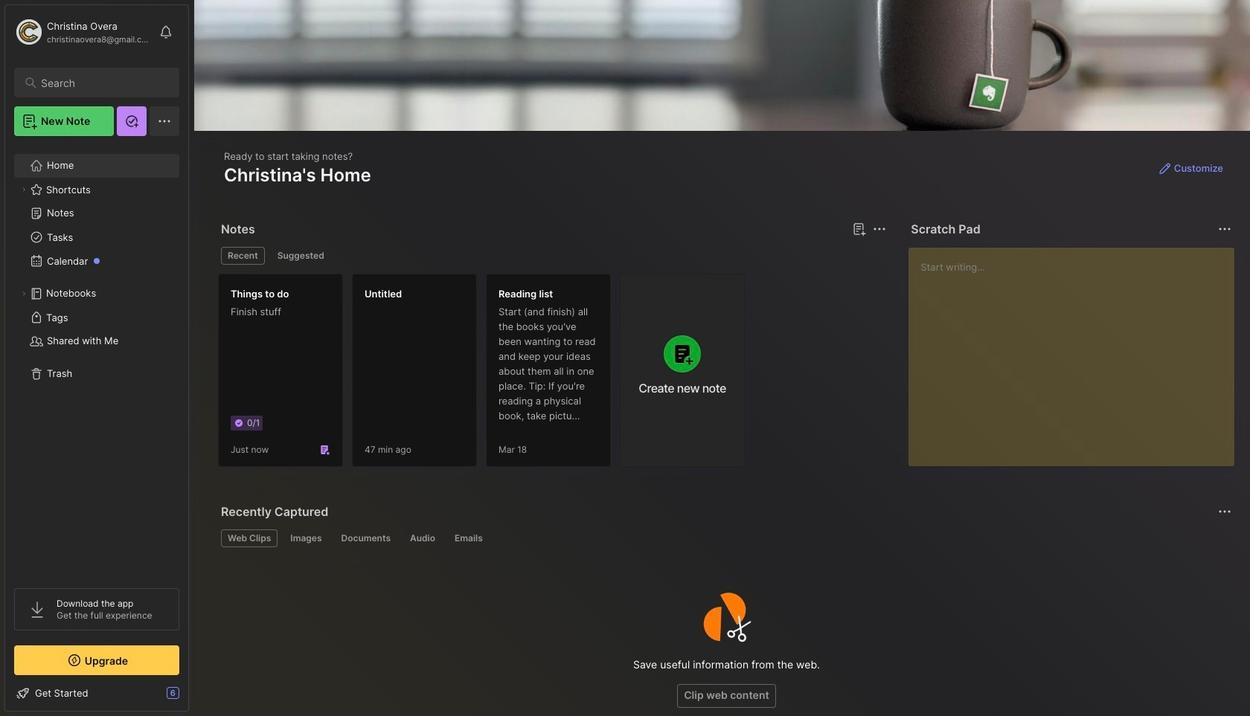 Task type: describe. For each thing, give the bounding box(es) containing it.
expand notebooks image
[[19, 289, 28, 298]]

more actions image
[[1216, 503, 1234, 521]]

Start writing… text field
[[921, 248, 1234, 455]]

none search field inside main element
[[41, 74, 166, 92]]

2 tab list from the top
[[221, 530, 1229, 548]]

1 tab list from the top
[[221, 247, 884, 265]]

click to collapse image
[[188, 689, 199, 707]]

2 more actions image from the left
[[1216, 220, 1234, 238]]

Search text field
[[41, 76, 166, 90]]



Task type: vqa. For each thing, say whether or not it's contained in the screenshot.
SEARCH BOX on the left top of page
yes



Task type: locate. For each thing, give the bounding box(es) containing it.
1 horizontal spatial more actions image
[[1216, 220, 1234, 238]]

tab list
[[221, 247, 884, 265], [221, 530, 1229, 548]]

More actions field
[[869, 219, 890, 240], [1214, 219, 1235, 240], [1214, 502, 1235, 522]]

Account field
[[14, 17, 152, 47]]

0 horizontal spatial more actions image
[[871, 220, 889, 238]]

tree
[[5, 145, 188, 575]]

1 more actions image from the left
[[871, 220, 889, 238]]

more actions image
[[871, 220, 889, 238], [1216, 220, 1234, 238]]

row group
[[218, 274, 754, 476]]

Help and Learning task checklist field
[[5, 682, 188, 705]]

tree inside main element
[[5, 145, 188, 575]]

0 vertical spatial tab list
[[221, 247, 884, 265]]

main element
[[0, 0, 193, 717]]

None search field
[[41, 74, 166, 92]]

tab
[[221, 247, 265, 265], [271, 247, 331, 265], [221, 530, 278, 548], [284, 530, 329, 548], [334, 530, 397, 548], [403, 530, 442, 548], [448, 530, 489, 548]]

1 vertical spatial tab list
[[221, 530, 1229, 548]]



